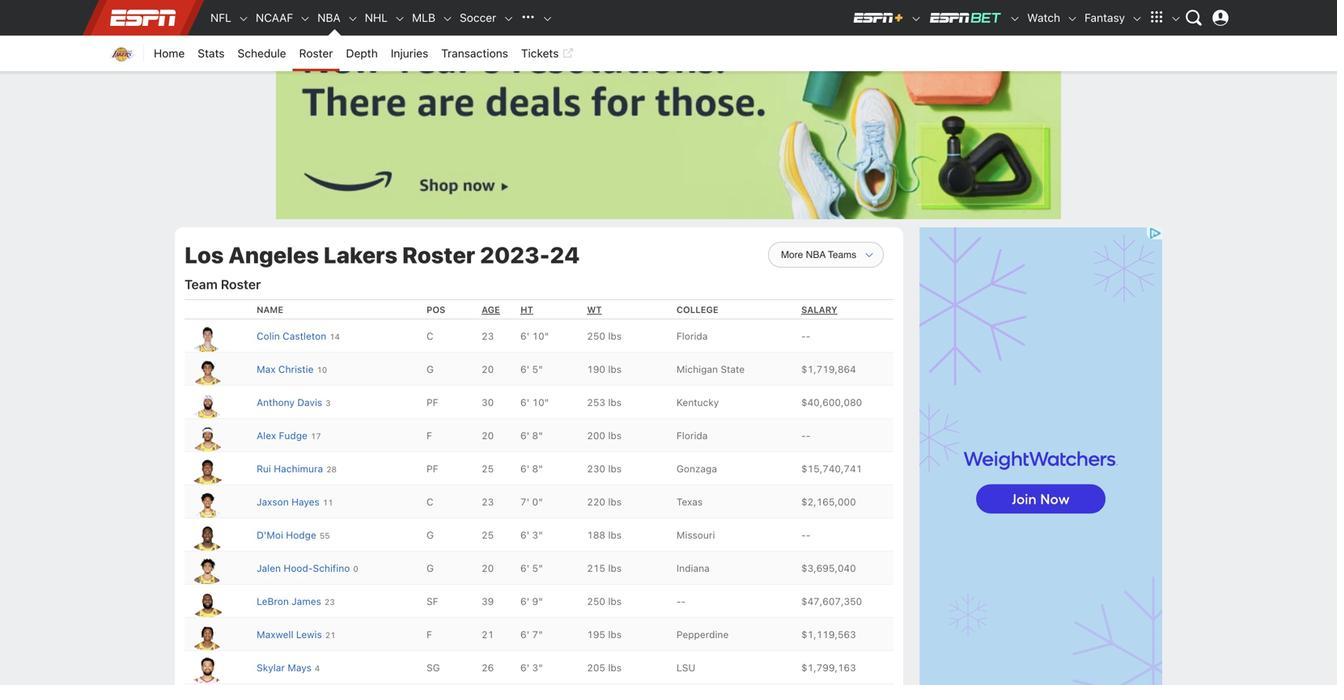 Task type: describe. For each thing, give the bounding box(es) containing it.
lbs for 23
[[608, 597, 622, 608]]

transactions link
[[435, 36, 515, 71]]

espn plus image
[[911, 13, 922, 24]]

d'moi hodge 55
[[257, 530, 330, 541]]

ncaaf link
[[249, 0, 300, 36]]

jaxson
[[257, 497, 289, 508]]

0
[[353, 565, 359, 574]]

michigan state
[[677, 364, 745, 375]]

23 for 7' 0"
[[482, 497, 494, 508]]

lbs for 4
[[608, 663, 622, 674]]

christie
[[278, 364, 314, 375]]

nba image
[[347, 13, 359, 24]]

external link image
[[562, 44, 574, 63]]

c for 7'
[[427, 497, 434, 508]]

23 inside lebron james 23
[[325, 598, 335, 607]]

age
[[482, 305, 500, 316]]

ncaaf image
[[300, 13, 311, 24]]

alex fudge link
[[257, 431, 308, 442]]

220
[[587, 497, 606, 508]]

kentucky
[[677, 397, 719, 409]]

lbs for 17
[[608, 431, 622, 442]]

lbs for schifino
[[608, 563, 622, 575]]

6' 9"
[[521, 597, 543, 608]]

6' 3" for 26
[[521, 663, 543, 674]]

3" for 26
[[532, 663, 543, 674]]

nfl
[[211, 11, 232, 24]]

d'moi hodge link
[[257, 530, 316, 541]]

pepperdine
[[677, 630, 729, 641]]

max
[[257, 364, 276, 375]]

$1,119,563
[[802, 630, 856, 641]]

0 horizontal spatial espn bet image
[[929, 11, 1003, 24]]

5" for 215 lbs
[[532, 563, 543, 575]]

angeles
[[228, 242, 319, 268]]

11
[[323, 499, 333, 508]]

nfl image
[[238, 13, 249, 24]]

https://a.espncdn.com/i/headshots/nba/players/full/4896481.png image
[[188, 424, 227, 452]]

maxwell lewis link
[[257, 630, 322, 641]]

fudge
[[279, 431, 308, 442]]

los angeles lakers roster 2023-24
[[185, 242, 580, 268]]

james
[[292, 597, 321, 608]]

lbs for 11
[[608, 497, 622, 508]]

$15,740,741
[[802, 464, 863, 475]]

alex fudge 17
[[257, 431, 321, 442]]

0 vertical spatial advertisement element
[[276, 17, 1062, 219]]

college
[[677, 305, 719, 316]]

depth
[[346, 47, 378, 60]]

$3,695,040
[[802, 563, 856, 575]]

250 for 10"
[[587, 331, 606, 342]]

max christie 10
[[257, 364, 327, 375]]

castleton
[[283, 331, 326, 342]]

188
[[587, 530, 606, 541]]

jalen
[[257, 563, 281, 575]]

nhl image
[[394, 13, 406, 24]]

253
[[587, 397, 606, 409]]

mays
[[288, 663, 312, 674]]

lbs for 28
[[608, 464, 622, 475]]

jalen hood-schifino link
[[257, 563, 350, 575]]

lebron james 23
[[257, 597, 335, 608]]

anthony davis 3
[[257, 397, 331, 409]]

6' for 3
[[521, 397, 530, 409]]

missouri
[[677, 530, 715, 541]]

24
[[550, 242, 580, 268]]

https://a.espncdn.com/i/headshots/nba/players/full/4684286.png image
[[188, 623, 227, 651]]

sg
[[427, 663, 440, 674]]

-- for 188 lbs
[[802, 530, 811, 541]]

rui
[[257, 464, 271, 475]]

10" for 250
[[532, 331, 549, 342]]

skylar mays link
[[257, 663, 312, 674]]

https://a.espncdn.com/i/headshots/nba/players/full/4432582.png image
[[188, 357, 227, 386]]

jaxson hayes 11
[[257, 497, 333, 508]]

fantasy link
[[1079, 0, 1132, 36]]

g for schifino
[[427, 563, 434, 575]]

mlb link
[[406, 0, 442, 36]]

6' 3" for 25
[[521, 530, 543, 541]]

6' 5" for 215 lbs
[[521, 563, 543, 575]]

watch link
[[1021, 0, 1067, 36]]

6' 7"
[[521, 630, 543, 641]]

indiana
[[677, 563, 710, 575]]

205
[[587, 663, 606, 674]]

team
[[185, 277, 218, 292]]

28
[[326, 465, 337, 475]]

state
[[721, 364, 745, 375]]

hayes
[[292, 497, 320, 508]]

21 inside maxwell lewis 21
[[325, 631, 336, 641]]

anthony davis link
[[257, 397, 322, 409]]

rui hachimura link
[[257, 464, 323, 475]]

global navigation element
[[102, 0, 1236, 36]]

rui hachimura 28
[[257, 464, 337, 475]]

nba
[[318, 11, 341, 24]]

https://a.espncdn.com/i/headshots/nba/players/full/5105797.png image
[[188, 556, 227, 585]]

2 horizontal spatial roster
[[402, 242, 475, 268]]

hachimura
[[274, 464, 323, 475]]

6' for schifino
[[521, 563, 530, 575]]

watch image
[[1067, 13, 1079, 24]]

home link
[[147, 36, 191, 71]]

mlb image
[[442, 13, 453, 24]]

espn+ image
[[853, 11, 905, 24]]

https://a.espncdn.com/i/headshots/nba/players/full/4397077.png image
[[188, 490, 227, 519]]

6' for 21
[[521, 630, 530, 641]]

lbs for 55
[[608, 530, 622, 541]]

g for 55
[[427, 530, 434, 541]]

3" for 25
[[532, 530, 543, 541]]

6' for 17
[[521, 431, 530, 442]]

transactions
[[441, 47, 508, 60]]

nba link
[[311, 0, 347, 36]]

pos
[[427, 305, 446, 316]]

injuries
[[391, 47, 429, 60]]

23 for 6' 10"
[[482, 331, 494, 342]]

https://a.espncdn.com/i/headshots/nba/players/full/4397204.png image
[[188, 324, 227, 353]]

standings page main content
[[175, 228, 920, 686]]

6' for 28
[[521, 464, 530, 475]]

14
[[330, 333, 340, 342]]

5" for 190 lbs
[[532, 364, 543, 375]]

anthony
[[257, 397, 295, 409]]

$40,600,080
[[802, 397, 863, 409]]

0 vertical spatial roster
[[299, 47, 333, 60]]

4
[[315, 665, 320, 674]]

profile management image
[[1213, 10, 1229, 26]]

8" for 25
[[532, 464, 543, 475]]

7'
[[521, 497, 530, 508]]

$2,165,000
[[802, 497, 856, 508]]

nhl link
[[359, 0, 394, 36]]

wt
[[587, 305, 602, 316]]

6' for 14
[[521, 331, 530, 342]]

250 lbs for 10"
[[587, 331, 622, 342]]

ht link
[[521, 305, 533, 316]]

nfl link
[[204, 0, 238, 36]]

salary
[[802, 305, 838, 316]]

-- for 200 lbs
[[802, 431, 811, 442]]



Task type: vqa. For each thing, say whether or not it's contained in the screenshot.
6'
yes



Task type: locate. For each thing, give the bounding box(es) containing it.
mlb
[[412, 11, 436, 24]]

23 right james
[[325, 598, 335, 607]]

more espn image
[[1145, 6, 1169, 30]]

michigan
[[677, 364, 718, 375]]

lbs for 14
[[608, 331, 622, 342]]

6' for 23
[[521, 597, 530, 608]]

11 lbs from the top
[[608, 663, 622, 674]]

2 8" from the top
[[532, 464, 543, 475]]

1 vertical spatial pf
[[427, 464, 438, 475]]

f for 20
[[427, 431, 432, 442]]

9 6' from the top
[[521, 630, 530, 641]]

1 vertical spatial 8"
[[532, 464, 543, 475]]

25 for 6' 8"
[[482, 464, 494, 475]]

roster down ncaaf icon
[[299, 47, 333, 60]]

soccer image
[[503, 13, 514, 24]]

1 vertical spatial advertisement element
[[920, 228, 1163, 686]]

more espn image
[[1171, 13, 1182, 24]]

1 vertical spatial 23
[[482, 497, 494, 508]]

21 right lewis
[[325, 631, 336, 641]]

21 down the 39
[[482, 630, 494, 641]]

d'moi
[[257, 530, 283, 541]]

lbs for 10
[[608, 364, 622, 375]]

1 vertical spatial 5"
[[532, 563, 543, 575]]

0 vertical spatial 23
[[482, 331, 494, 342]]

skylar
[[257, 663, 285, 674]]

1 8" from the top
[[532, 431, 543, 442]]

6' 5"
[[521, 364, 543, 375], [521, 563, 543, 575]]

0 vertical spatial 6' 5"
[[521, 364, 543, 375]]

0 vertical spatial g
[[427, 364, 434, 375]]

25 up the 39
[[482, 530, 494, 541]]

55
[[320, 532, 330, 541]]

c for 6'
[[427, 331, 434, 342]]

2 6' 3" from the top
[[521, 663, 543, 674]]

1 vertical spatial 6' 3"
[[521, 663, 543, 674]]

0 vertical spatial florida
[[677, 331, 708, 342]]

1 6' 8" from the top
[[521, 431, 543, 442]]

23 left '7''
[[482, 497, 494, 508]]

2 250 lbs from the top
[[587, 597, 622, 608]]

florida for 250 lbs
[[677, 331, 708, 342]]

250 lbs down 215 lbs
[[587, 597, 622, 608]]

8" left the 200
[[532, 431, 543, 442]]

1 lbs from the top
[[608, 331, 622, 342]]

-
[[802, 331, 806, 342], [806, 331, 811, 342], [802, 431, 806, 442], [806, 431, 811, 442], [802, 530, 806, 541], [806, 530, 811, 541], [677, 597, 681, 608], [681, 597, 686, 608]]

6' for 55
[[521, 530, 530, 541]]

1 horizontal spatial espn bet image
[[1010, 13, 1021, 24]]

10" for 253
[[532, 397, 549, 409]]

2 25 from the top
[[482, 530, 494, 541]]

-- down "salary" link at right
[[802, 331, 811, 342]]

6' 5" down ht
[[521, 364, 543, 375]]

6' 8" left the 200
[[521, 431, 543, 442]]

3" down 7" at left
[[532, 663, 543, 674]]

pf for 30
[[427, 397, 438, 409]]

https://a.espncdn.com/i/headshots/nba/players/full/4066269.png image
[[188, 656, 227, 685]]

6 lbs from the top
[[608, 497, 622, 508]]

2 vertical spatial roster
[[221, 277, 261, 292]]

190
[[587, 364, 606, 375]]

8 lbs from the top
[[608, 563, 622, 575]]

1 vertical spatial 250
[[587, 597, 606, 608]]

23 down age
[[482, 331, 494, 342]]

9"
[[532, 597, 543, 608]]

1 250 lbs from the top
[[587, 331, 622, 342]]

6' 10"
[[521, 331, 549, 342], [521, 397, 549, 409]]

0 vertical spatial 6' 8"
[[521, 431, 543, 442]]

1 vertical spatial florida
[[677, 431, 708, 442]]

colin
[[257, 331, 280, 342]]

6' 10" for 30
[[521, 397, 549, 409]]

0 vertical spatial 10"
[[532, 331, 549, 342]]

lebron
[[257, 597, 289, 608]]

0 vertical spatial 3"
[[532, 530, 543, 541]]

2 250 from the top
[[587, 597, 606, 608]]

2 vertical spatial 23
[[325, 598, 335, 607]]

hodge
[[286, 530, 316, 541]]

lbs right 190
[[608, 364, 622, 375]]

2 6' 5" from the top
[[521, 563, 543, 575]]

17
[[311, 432, 321, 441]]

10 6' from the top
[[521, 663, 530, 674]]

20 for 190 lbs
[[482, 364, 494, 375]]

https://a.espncdn.com/i/headshots/nba/players/full/1966.png image
[[188, 590, 227, 618]]

2 3" from the top
[[532, 663, 543, 674]]

jalen hood-schifino 0
[[257, 563, 359, 575]]

lbs right 220
[[608, 497, 622, 508]]

5" left 190
[[532, 364, 543, 375]]

$47,607,350
[[802, 597, 863, 608]]

skylar mays 4
[[257, 663, 320, 674]]

9 lbs from the top
[[608, 597, 622, 608]]

ncaaf
[[256, 11, 293, 24]]

200
[[587, 431, 606, 442]]

1 vertical spatial 6' 5"
[[521, 563, 543, 575]]

4 lbs from the top
[[608, 431, 622, 442]]

190 lbs
[[587, 364, 622, 375]]

0 vertical spatial c
[[427, 331, 434, 342]]

20 up the 39
[[482, 563, 494, 575]]

1 vertical spatial f
[[427, 630, 432, 641]]

pf
[[427, 397, 438, 409], [427, 464, 438, 475]]

6' 3" down 7' 0"
[[521, 530, 543, 541]]

fantasy image
[[1132, 13, 1143, 24]]

nhl
[[365, 11, 388, 24]]

stats
[[198, 47, 225, 60]]

215 lbs
[[587, 563, 622, 575]]

0 vertical spatial 20
[[482, 364, 494, 375]]

250 down 215
[[587, 597, 606, 608]]

2 5" from the top
[[532, 563, 543, 575]]

215
[[587, 563, 606, 575]]

2 6' 8" from the top
[[521, 464, 543, 475]]

g for 10
[[427, 364, 434, 375]]

2 vertical spatial g
[[427, 563, 434, 575]]

1 25 from the top
[[482, 464, 494, 475]]

10 lbs from the top
[[608, 630, 622, 641]]

1 vertical spatial 6' 8"
[[521, 464, 543, 475]]

8" up 0"
[[532, 464, 543, 475]]

6' 10" for 23
[[521, 331, 549, 342]]

davis
[[297, 397, 322, 409]]

5" up the 9"
[[532, 563, 543, 575]]

-- down indiana
[[677, 597, 686, 608]]

7 6' from the top
[[521, 563, 530, 575]]

c
[[427, 331, 434, 342], [427, 497, 434, 508]]

7' 0"
[[521, 497, 543, 508]]

f for 21
[[427, 630, 432, 641]]

lsu
[[677, 663, 696, 674]]

25 down 30
[[482, 464, 494, 475]]

1 vertical spatial g
[[427, 530, 434, 541]]

tickets
[[521, 47, 559, 60]]

0 vertical spatial 25
[[482, 464, 494, 475]]

3" down 0"
[[532, 530, 543, 541]]

maxwell lewis 21
[[257, 630, 336, 641]]

lbs right 215
[[608, 563, 622, 575]]

10
[[317, 366, 327, 375]]

2 lbs from the top
[[608, 364, 622, 375]]

advertisement element
[[276, 17, 1062, 219], [920, 228, 1163, 686]]

espn bet image right espn plus 'image'
[[929, 11, 1003, 24]]

stats link
[[191, 36, 231, 71]]

espn bet image
[[929, 11, 1003, 24], [1010, 13, 1021, 24]]

lakers
[[324, 242, 398, 268]]

1 c from the top
[[427, 331, 434, 342]]

3 g from the top
[[427, 563, 434, 575]]

6' 5" up 6' 9"
[[521, 563, 543, 575]]

1 vertical spatial 20
[[482, 431, 494, 442]]

1 horizontal spatial roster
[[299, 47, 333, 60]]

0 vertical spatial 6' 3"
[[521, 530, 543, 541]]

1 florida from the top
[[677, 331, 708, 342]]

20 down 30
[[482, 431, 494, 442]]

2 6' from the top
[[521, 364, 530, 375]]

6' for 10
[[521, 364, 530, 375]]

1 horizontal spatial 21
[[482, 630, 494, 641]]

1 vertical spatial 10"
[[532, 397, 549, 409]]

wt link
[[587, 305, 602, 316]]

los
[[185, 242, 224, 268]]

0 vertical spatial pf
[[427, 397, 438, 409]]

florida down the college
[[677, 331, 708, 342]]

-- up $3,695,040 in the bottom right of the page
[[802, 530, 811, 541]]

20
[[482, 364, 494, 375], [482, 431, 494, 442], [482, 563, 494, 575]]

1 g from the top
[[427, 364, 434, 375]]

6' 8" for 25
[[521, 464, 543, 475]]

2 10" from the top
[[532, 397, 549, 409]]

10" down ht link
[[532, 331, 549, 342]]

2 c from the top
[[427, 497, 434, 508]]

230 lbs
[[587, 464, 622, 475]]

fantasy
[[1085, 11, 1126, 24]]

195
[[587, 630, 606, 641]]

0 vertical spatial 250
[[587, 331, 606, 342]]

1 pf from the top
[[427, 397, 438, 409]]

$1,719,864
[[802, 364, 856, 375]]

0 horizontal spatial roster
[[221, 277, 261, 292]]

253 lbs
[[587, 397, 622, 409]]

watch
[[1028, 11, 1061, 24]]

1 6' 3" from the top
[[521, 530, 543, 541]]

-- for 250 lbs
[[802, 331, 811, 342]]

schifino
[[313, 563, 350, 575]]

https://a.espncdn.com/i/headshots/nba/players/full/4066648.png image
[[188, 457, 227, 485]]

250 lbs for 9"
[[587, 597, 622, 608]]

8 6' from the top
[[521, 597, 530, 608]]

5"
[[532, 364, 543, 375], [532, 563, 543, 575]]

1 250 from the top
[[587, 331, 606, 342]]

1 10" from the top
[[532, 331, 549, 342]]

lbs up 190 lbs
[[608, 331, 622, 342]]

1 20 from the top
[[482, 364, 494, 375]]

188 lbs
[[587, 530, 622, 541]]

roster up name
[[221, 277, 261, 292]]

colin castleton 14
[[257, 331, 340, 342]]

hood-
[[284, 563, 313, 575]]

0 vertical spatial 8"
[[532, 431, 543, 442]]

1 vertical spatial 3"
[[532, 663, 543, 674]]

1 5" from the top
[[532, 364, 543, 375]]

2 florida from the top
[[677, 431, 708, 442]]

pf for 25
[[427, 464, 438, 475]]

2 g from the top
[[427, 530, 434, 541]]

2 vertical spatial 20
[[482, 563, 494, 575]]

7"
[[532, 630, 543, 641]]

6' 5" for 190 lbs
[[521, 364, 543, 375]]

name
[[257, 305, 283, 316]]

1 f from the top
[[427, 431, 432, 442]]

more sports image
[[542, 13, 553, 24]]

0 vertical spatial f
[[427, 431, 432, 442]]

1 3" from the top
[[532, 530, 543, 541]]

3
[[326, 399, 331, 408]]

250 for 9"
[[587, 597, 606, 608]]

1 6' from the top
[[521, 331, 530, 342]]

1 vertical spatial 25
[[482, 530, 494, 541]]

espn more sports home page image
[[516, 6, 540, 30]]

https://a.espncdn.com/i/headshots/nba/players/full/4702702.png image
[[188, 523, 227, 552]]

lewis
[[296, 630, 322, 641]]

injuries link
[[384, 36, 435, 71]]

250 down 'wt' link
[[587, 331, 606, 342]]

25
[[482, 464, 494, 475], [482, 530, 494, 541]]

20 for 200 lbs
[[482, 431, 494, 442]]

250
[[587, 331, 606, 342], [587, 597, 606, 608]]

6' for 4
[[521, 663, 530, 674]]

25 for 6' 3"
[[482, 530, 494, 541]]

3"
[[532, 530, 543, 541], [532, 663, 543, 674]]

2 20 from the top
[[482, 431, 494, 442]]

250 lbs down 'wt' link
[[587, 331, 622, 342]]

6' 10" down ht link
[[521, 331, 549, 342]]

2 pf from the top
[[427, 464, 438, 475]]

200 lbs
[[587, 431, 622, 442]]

florida for 200 lbs
[[677, 431, 708, 442]]

220 lbs
[[587, 497, 622, 508]]

7 lbs from the top
[[608, 530, 622, 541]]

6 6' from the top
[[521, 530, 530, 541]]

lbs
[[608, 331, 622, 342], [608, 364, 622, 375], [608, 397, 622, 409], [608, 431, 622, 442], [608, 464, 622, 475], [608, 497, 622, 508], [608, 530, 622, 541], [608, 563, 622, 575], [608, 597, 622, 608], [608, 630, 622, 641], [608, 663, 622, 674]]

8" for 20
[[532, 431, 543, 442]]

lbs right 195
[[608, 630, 622, 641]]

6' 8" for 20
[[521, 431, 543, 442]]

5 6' from the top
[[521, 464, 530, 475]]

lbs down 215 lbs
[[608, 597, 622, 608]]

3 20 from the top
[[482, 563, 494, 575]]

0 horizontal spatial 21
[[325, 631, 336, 641]]

6' 3" down the 6' 7"
[[521, 663, 543, 674]]

home
[[154, 47, 185, 60]]

1 vertical spatial c
[[427, 497, 434, 508]]

roster up pos
[[402, 242, 475, 268]]

team roster
[[185, 277, 261, 292]]

florida up gonzaga
[[677, 431, 708, 442]]

espn bet image left watch
[[1010, 13, 1021, 24]]

0 vertical spatial 250 lbs
[[587, 331, 622, 342]]

schedule
[[238, 47, 286, 60]]

lbs right the 200
[[608, 431, 622, 442]]

0 vertical spatial 5"
[[532, 364, 543, 375]]

1 6' 5" from the top
[[521, 364, 543, 375]]

lbs right 205
[[608, 663, 622, 674]]

2 6' 10" from the top
[[521, 397, 549, 409]]

jaxson hayes link
[[257, 497, 320, 508]]

1 vertical spatial 250 lbs
[[587, 597, 622, 608]]

4 6' from the top
[[521, 431, 530, 442]]

1 vertical spatial 6' 10"
[[521, 397, 549, 409]]

lbs right 230
[[608, 464, 622, 475]]

lbs right 188
[[608, 530, 622, 541]]

205 lbs
[[587, 663, 622, 674]]

https://a.espncdn.com/i/headshots/nba/players/full/6583.png image
[[188, 390, 227, 419]]

lebron james link
[[257, 597, 321, 608]]

20 for 215 lbs
[[482, 563, 494, 575]]

6' 10" right 30
[[521, 397, 549, 409]]

schedule link
[[231, 36, 293, 71]]

3 lbs from the top
[[608, 397, 622, 409]]

1 vertical spatial roster
[[402, 242, 475, 268]]

-- down the $40,600,080
[[802, 431, 811, 442]]

1 6' 10" from the top
[[521, 331, 549, 342]]

lbs for 21
[[608, 630, 622, 641]]

6' 8" up 7' 0"
[[521, 464, 543, 475]]

195 lbs
[[587, 630, 622, 641]]

lbs for 3
[[608, 397, 622, 409]]

alex
[[257, 431, 276, 442]]

20 up 30
[[482, 364, 494, 375]]

lbs right 253
[[608, 397, 622, 409]]

colin castleton link
[[257, 331, 326, 342]]

10" right 30
[[532, 397, 549, 409]]

8"
[[532, 431, 543, 442], [532, 464, 543, 475]]

5 lbs from the top
[[608, 464, 622, 475]]

3 6' from the top
[[521, 397, 530, 409]]

0 vertical spatial 6' 10"
[[521, 331, 549, 342]]

2 f from the top
[[427, 630, 432, 641]]



